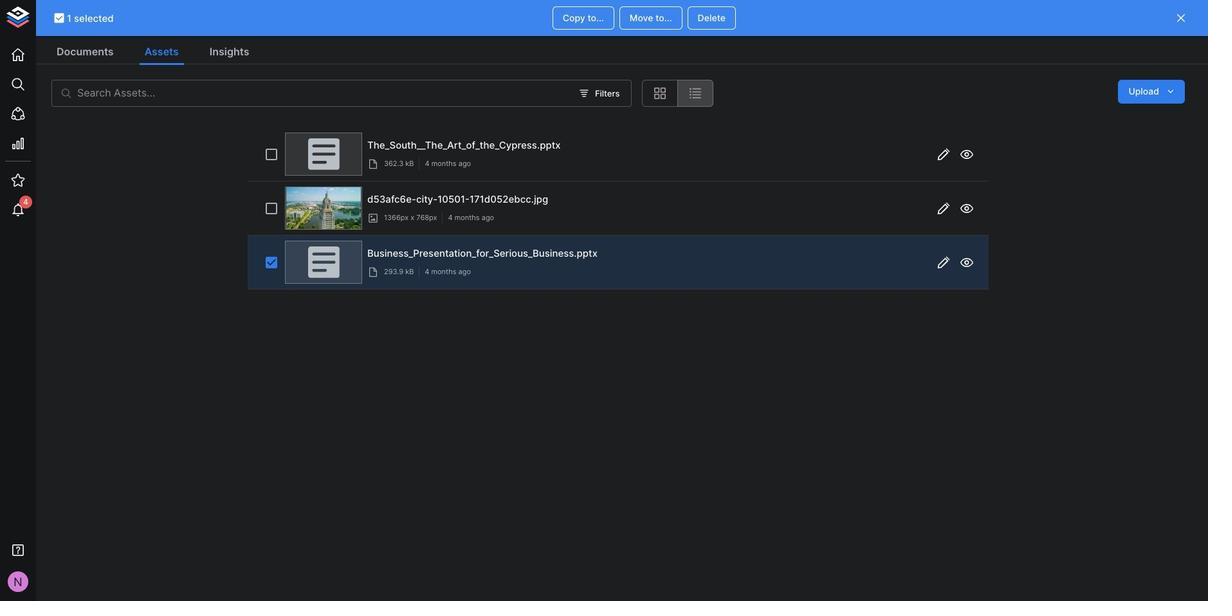 Task type: describe. For each thing, give the bounding box(es) containing it.
d53afc6e city 10501 171d052ebcc.jpg image
[[287, 187, 361, 229]]



Task type: locate. For each thing, give the bounding box(es) containing it.
Search Assets... text field
[[77, 80, 571, 107]]

group
[[643, 80, 714, 107]]



Task type: vqa. For each thing, say whether or not it's contained in the screenshot.
group
yes



